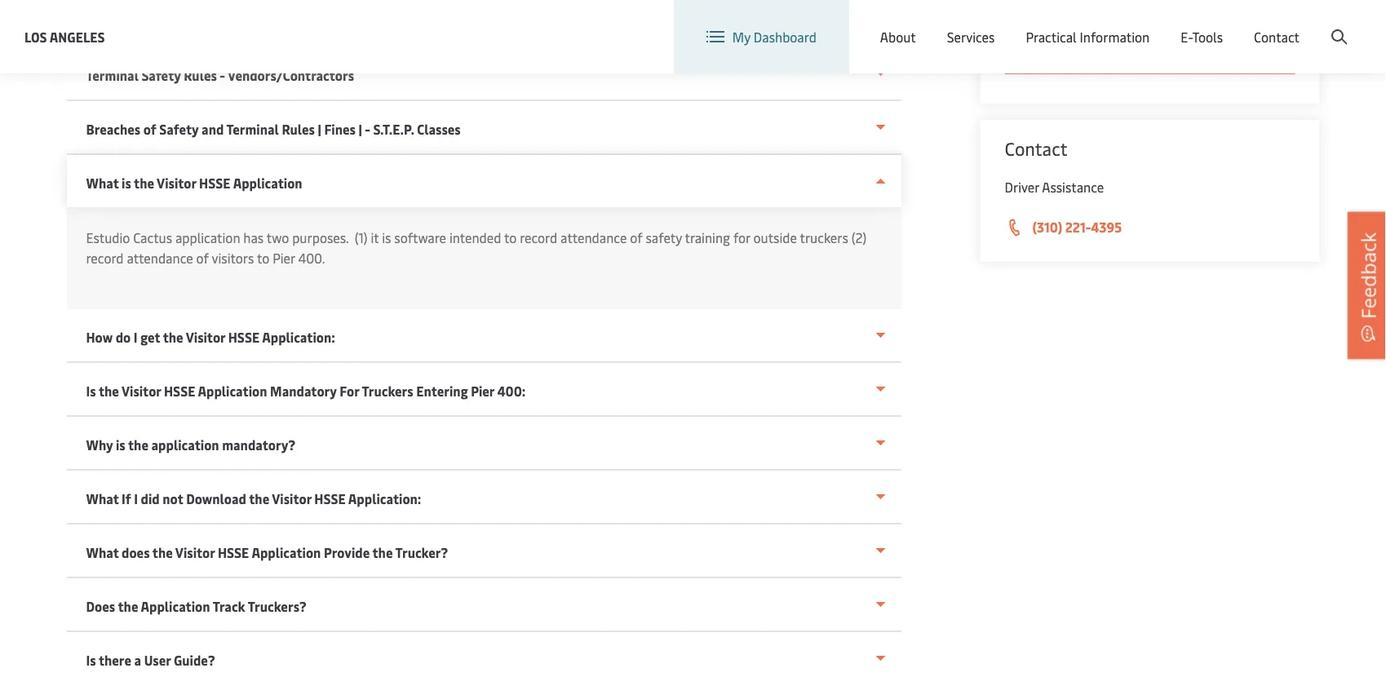 Task type: locate. For each thing, give the bounding box(es) containing it.
- left 's.t.e.p.'
[[365, 120, 370, 138]]

why
[[86, 436, 113, 454]]

s.t.e.p.
[[373, 120, 414, 138]]

switch location button
[[901, 15, 1020, 33]]

| right fines
[[359, 120, 362, 138]]

of right breaches
[[143, 120, 156, 138]]

0 horizontal spatial contact
[[1005, 136, 1068, 160]]

driver down global menu
[[1094, 40, 1131, 58]]

0 horizontal spatial attendance
[[127, 249, 193, 267]]

record
[[520, 229, 558, 246], [86, 249, 124, 267]]

what for what is the visitor hsse application
[[86, 174, 119, 192]]

is right why
[[116, 436, 125, 454]]

is the visitor hsse application mandatory for truckers entering pier 400:
[[86, 382, 526, 400]]

information
[[1080, 28, 1150, 45], [1134, 40, 1206, 58]]

about button
[[880, 0, 916, 73]]

1 horizontal spatial contact
[[1254, 28, 1300, 45]]

for
[[340, 382, 359, 400]]

switch location
[[927, 15, 1020, 33]]

driver up (310) at the right
[[1005, 178, 1040, 196]]

hsse down and
[[199, 174, 231, 192]]

0 horizontal spatial to
[[257, 249, 270, 267]]

account
[[1307, 15, 1355, 33]]

0 vertical spatial is
[[122, 174, 131, 192]]

1 vertical spatial application
[[151, 436, 219, 454]]

application up the visitors
[[175, 229, 240, 246]]

mandatory
[[270, 382, 337, 400]]

1 vertical spatial is
[[382, 229, 391, 246]]

1 horizontal spatial record
[[520, 229, 558, 246]]

1 vertical spatial -
[[365, 120, 370, 138]]

hsse up track
[[218, 544, 249, 561]]

of left safety
[[630, 229, 643, 246]]

pier
[[273, 249, 295, 267], [471, 382, 495, 400]]

application down breaches of safety and terminal rules | fines | - s.t.e.p. classes
[[233, 174, 302, 192]]

pier left 400:
[[471, 382, 495, 400]]

0 horizontal spatial driver
[[1005, 178, 1040, 196]]

0 vertical spatial terminal
[[86, 67, 139, 84]]

how do i get the visitor hsse application:
[[86, 328, 335, 346]]

what down breaches
[[86, 174, 119, 192]]

0 vertical spatial to
[[504, 229, 517, 246]]

for
[[734, 229, 751, 246]]

1 vertical spatial application:
[[348, 490, 421, 508]]

2 horizontal spatial of
[[630, 229, 643, 246]]

2 vertical spatial what
[[86, 544, 119, 561]]

hsse inside what is the visitor hsse application dropdown button
[[199, 174, 231, 192]]

login
[[1224, 15, 1255, 33]]

1 vertical spatial terminal
[[226, 120, 279, 138]]

0 vertical spatial pier
[[273, 249, 295, 267]]

is
[[86, 382, 96, 400], [86, 652, 96, 669]]

of
[[143, 120, 156, 138], [630, 229, 643, 246], [196, 249, 209, 267]]

visitor up cactus
[[157, 174, 196, 192]]

record right intended
[[520, 229, 558, 246]]

application: up trucker? on the left bottom of the page
[[348, 490, 421, 508]]

1 vertical spatial record
[[86, 249, 124, 267]]

why is the application mandatory?
[[86, 436, 295, 454]]

what left if
[[86, 490, 119, 508]]

global
[[1072, 15, 1109, 33]]

0 horizontal spatial application:
[[262, 328, 335, 346]]

is left there
[[86, 652, 96, 669]]

record down 'estudio'
[[86, 249, 124, 267]]

is inside what is the visitor hsse application dropdown button
[[122, 174, 131, 192]]

0 vertical spatial i
[[134, 328, 138, 346]]

why is the application mandatory? button
[[67, 417, 902, 471]]

0 vertical spatial of
[[143, 120, 156, 138]]

-
[[220, 67, 225, 84], [365, 120, 370, 138]]

to right intended
[[504, 229, 517, 246]]

0 vertical spatial application
[[175, 229, 240, 246]]

terminal
[[86, 67, 139, 84], [226, 120, 279, 138]]

400.
[[298, 249, 325, 267]]

what left does
[[86, 544, 119, 561]]

driver for driver information
[[1094, 40, 1131, 58]]

0 horizontal spatial terminal
[[86, 67, 139, 84]]

1 horizontal spatial rules
[[282, 120, 315, 138]]

entering
[[416, 382, 468, 400]]

e-tools
[[1181, 28, 1223, 45]]

i right if
[[134, 490, 138, 508]]

0 horizontal spatial |
[[318, 120, 321, 138]]

1 vertical spatial is
[[86, 652, 96, 669]]

0 horizontal spatial of
[[143, 120, 156, 138]]

is for what is the visitor hsse application
[[122, 174, 131, 192]]

1 vertical spatial attendance
[[127, 249, 193, 267]]

visitor
[[157, 174, 196, 192], [186, 328, 225, 346], [122, 382, 161, 400], [272, 490, 312, 508], [175, 544, 215, 561]]

hsse inside the what if i did not download the visitor hsse application: dropdown button
[[314, 490, 346, 508]]

rules left fines
[[282, 120, 315, 138]]

contact
[[1254, 28, 1300, 45], [1005, 136, 1068, 160]]

create
[[1267, 15, 1305, 33]]

0 horizontal spatial pier
[[273, 249, 295, 267]]

0 vertical spatial driver
[[1094, 40, 1131, 58]]

do
[[116, 328, 131, 346]]

hsse
[[199, 174, 231, 192], [228, 328, 260, 346], [164, 382, 195, 400], [314, 490, 346, 508], [218, 544, 249, 561]]

mandatory?
[[222, 436, 295, 454]]

0 vertical spatial is
[[86, 382, 96, 400]]

a
[[134, 652, 141, 669]]

2 vertical spatial of
[[196, 249, 209, 267]]

information inside dropdown button
[[1080, 28, 1150, 45]]

rules up and
[[184, 67, 217, 84]]

my
[[733, 28, 751, 45]]

i for get
[[134, 328, 138, 346]]

1 vertical spatial to
[[257, 249, 270, 267]]

if
[[122, 490, 131, 508]]

1 what from the top
[[86, 174, 119, 192]]

of left the visitors
[[196, 249, 209, 267]]

driver assistance
[[1005, 178, 1104, 196]]

los angeles
[[24, 28, 105, 45]]

attendance down cactus
[[127, 249, 193, 267]]

provide
[[324, 544, 370, 561]]

hsse down the visitors
[[228, 328, 260, 346]]

is inside why is the application mandatory? "dropdown button"
[[116, 436, 125, 454]]

1 vertical spatial i
[[134, 490, 138, 508]]

1 vertical spatial what
[[86, 490, 119, 508]]

(310) 221-4395
[[1033, 218, 1122, 236]]

information for practical information
[[1080, 28, 1150, 45]]

hsse up provide
[[314, 490, 346, 508]]

is for is there a user guide?
[[86, 652, 96, 669]]

software
[[394, 229, 446, 246]]

what if i did not download the visitor hsse application:
[[86, 490, 421, 508]]

application up not
[[151, 436, 219, 454]]

hsse inside the how do i get the visitor hsse application: dropdown button
[[228, 328, 260, 346]]

rules
[[184, 67, 217, 84], [282, 120, 315, 138]]

driver for driver assistance
[[1005, 178, 1040, 196]]

1 horizontal spatial application:
[[348, 490, 421, 508]]

practical
[[1026, 28, 1077, 45]]

the inside "dropdown button"
[[128, 436, 148, 454]]

attendance left safety
[[561, 229, 627, 246]]

(1)
[[355, 229, 368, 246]]

terminal right and
[[226, 120, 279, 138]]

1 horizontal spatial attendance
[[561, 229, 627, 246]]

visitor right 'get'
[[186, 328, 225, 346]]

hsse up 'why is the application mandatory?'
[[164, 382, 195, 400]]

2 vertical spatial is
[[116, 436, 125, 454]]

1 vertical spatial driver
[[1005, 178, 1040, 196]]

application up truckers?
[[252, 544, 321, 561]]

application: up mandatory
[[262, 328, 335, 346]]

safety inside terminal safety rules - vendors/contractors dropdown button
[[142, 67, 181, 84]]

practical information
[[1026, 28, 1150, 45]]

2 is from the top
[[86, 652, 96, 669]]

1 horizontal spatial |
[[359, 120, 362, 138]]

outside
[[754, 229, 797, 246]]

vendors/contractors
[[228, 67, 354, 84]]

angeles
[[50, 28, 105, 45]]

and
[[202, 120, 224, 138]]

is right it
[[382, 229, 391, 246]]

two
[[267, 229, 289, 246]]

application inside estudio cactus application has two purposes.  (1) it is software intended to record attendance of safety training for outside truckers (2) record attendance of visitors to pier 400.
[[175, 229, 240, 246]]

1 is from the top
[[86, 382, 96, 400]]

is for is the visitor hsse application mandatory for truckers entering pier 400:
[[86, 382, 96, 400]]

i right do
[[134, 328, 138, 346]]

is down breaches
[[122, 174, 131, 192]]

2 what from the top
[[86, 490, 119, 508]]

contact button
[[1254, 0, 1300, 73]]

0 vertical spatial contact
[[1254, 28, 1300, 45]]

menu
[[1113, 15, 1146, 33]]

driver information link
[[1005, 27, 1296, 74]]

| left fines
[[318, 120, 321, 138]]

pier down two
[[273, 249, 295, 267]]

is inside estudio cactus application has two purposes.  (1) it is software intended to record attendance of safety training for outside truckers (2) record attendance of visitors to pier 400.
[[382, 229, 391, 246]]

truckers
[[800, 229, 849, 246]]

terminal down angeles
[[86, 67, 139, 84]]

truckers?
[[248, 598, 307, 615]]

1 horizontal spatial driver
[[1094, 40, 1131, 58]]

global menu button
[[1036, 0, 1162, 49]]

1 horizontal spatial pier
[[471, 382, 495, 400]]

1 vertical spatial rules
[[282, 120, 315, 138]]

1 vertical spatial contact
[[1005, 136, 1068, 160]]

3 what from the top
[[86, 544, 119, 561]]

services button
[[947, 0, 995, 73]]

what
[[86, 174, 119, 192], [86, 490, 119, 508], [86, 544, 119, 561]]

does
[[122, 544, 150, 561]]

is for why is the application mandatory?
[[116, 436, 125, 454]]

1 vertical spatial safety
[[159, 120, 199, 138]]

1 horizontal spatial terminal
[[226, 120, 279, 138]]

0 vertical spatial rules
[[184, 67, 217, 84]]

application
[[233, 174, 302, 192], [198, 382, 267, 400], [252, 544, 321, 561], [141, 598, 210, 615]]

breaches of safety and terminal rules | fines | - s.t.e.p. classes button
[[67, 101, 902, 155]]

0 vertical spatial what
[[86, 174, 119, 192]]

to down has
[[257, 249, 270, 267]]

attendance
[[561, 229, 627, 246], [127, 249, 193, 267]]

assistance
[[1042, 178, 1104, 196]]

- up and
[[220, 67, 225, 84]]

is down how
[[86, 382, 96, 400]]

400:
[[497, 382, 526, 400]]

0 vertical spatial safety
[[142, 67, 181, 84]]

0 vertical spatial record
[[520, 229, 558, 246]]

driver
[[1094, 40, 1131, 58], [1005, 178, 1040, 196]]

0 vertical spatial -
[[220, 67, 225, 84]]

1 vertical spatial pier
[[471, 382, 495, 400]]

1 horizontal spatial of
[[196, 249, 209, 267]]



Task type: vqa. For each thing, say whether or not it's contained in the screenshot.
'who we are' image
no



Task type: describe. For each thing, give the bounding box(es) containing it.
i for did
[[134, 490, 138, 508]]

how
[[86, 328, 113, 346]]

my dashboard button
[[707, 0, 817, 73]]

application inside why is the application mandatory? "dropdown button"
[[151, 436, 219, 454]]

what does the visitor hsse application provide the trucker? button
[[67, 525, 902, 579]]

driver information
[[1094, 40, 1206, 58]]

login / create account
[[1224, 15, 1355, 33]]

what if i did not download the visitor hsse application: button
[[67, 471, 902, 525]]

did
[[141, 490, 160, 508]]

0 vertical spatial application:
[[262, 328, 335, 346]]

not
[[163, 490, 183, 508]]

it
[[371, 229, 379, 246]]

terminal safety rules - vendors/contractors
[[86, 67, 354, 84]]

what for what does the visitor hsse application provide the trucker?
[[86, 544, 119, 561]]

e-
[[1181, 28, 1193, 45]]

safety
[[646, 229, 682, 246]]

1 vertical spatial of
[[630, 229, 643, 246]]

estudio
[[86, 229, 130, 246]]

hsse inside what does the visitor hsse application provide the trucker? dropdown button
[[218, 544, 249, 561]]

visitor up does the application track truckers?
[[175, 544, 215, 561]]

hsse inside is the visitor hsse application mandatory for truckers entering pier 400: dropdown button
[[164, 382, 195, 400]]

is there a user guide? button
[[67, 632, 902, 677]]

(2)
[[852, 229, 867, 246]]

login / create account link
[[1193, 0, 1355, 48]]

dashboard
[[754, 28, 817, 45]]

los
[[24, 28, 47, 45]]

what is the visitor hsse application button
[[67, 155, 902, 207]]

/
[[1258, 15, 1264, 33]]

e-tools button
[[1181, 0, 1223, 73]]

my dashboard
[[733, 28, 817, 45]]

application down how do i get the visitor hsse application:
[[198, 382, 267, 400]]

2 | from the left
[[359, 120, 362, 138]]

is there a user guide?
[[86, 652, 215, 669]]

how do i get the visitor hsse application: button
[[67, 309, 902, 363]]

services
[[947, 28, 995, 45]]

has
[[243, 229, 264, 246]]

0 vertical spatial attendance
[[561, 229, 627, 246]]

about
[[880, 28, 916, 45]]

breaches of safety and terminal rules | fines | - s.t.e.p. classes
[[86, 120, 461, 138]]

terminal safety rules - vendors/contractors button
[[67, 47, 902, 101]]

get
[[141, 328, 160, 346]]

practical information button
[[1026, 0, 1150, 73]]

pier inside estudio cactus application has two purposes.  (1) it is software intended to record attendance of safety training for outside truckers (2) record attendance of visitors to pier 400.
[[273, 249, 295, 267]]

1 horizontal spatial to
[[504, 229, 517, 246]]

does the application track truckers?
[[86, 598, 307, 615]]

track
[[213, 598, 245, 615]]

breaches
[[86, 120, 141, 138]]

what does the visitor hsse application provide the trucker?
[[86, 544, 448, 561]]

of inside dropdown button
[[143, 120, 156, 138]]

is the visitor hsse application mandatory for truckers entering pier 400: button
[[67, 363, 902, 417]]

visitor up the what does the visitor hsse application provide the trucker?
[[272, 490, 312, 508]]

intended
[[450, 229, 501, 246]]

there
[[99, 652, 131, 669]]

information for driver information
[[1134, 40, 1206, 58]]

location
[[969, 15, 1020, 33]]

pier inside is the visitor hsse application mandatory for truckers entering pier 400: dropdown button
[[471, 382, 495, 400]]

221-
[[1066, 218, 1091, 236]]

does the application track truckers? button
[[67, 579, 902, 632]]

1 horizontal spatial -
[[365, 120, 370, 138]]

safety inside breaches of safety and terminal rules | fines | - s.t.e.p. classes dropdown button
[[159, 120, 199, 138]]

what for what if i did not download the visitor hsse application:
[[86, 490, 119, 508]]

what is the visitor hsse application
[[86, 174, 302, 192]]

0 horizontal spatial -
[[220, 67, 225, 84]]

global menu
[[1072, 15, 1146, 33]]

tools
[[1193, 28, 1223, 45]]

4395
[[1091, 218, 1122, 236]]

visitors
[[212, 249, 254, 267]]

application left track
[[141, 598, 210, 615]]

feedback
[[1355, 232, 1382, 319]]

training
[[685, 229, 730, 246]]

truckers
[[362, 382, 414, 400]]

does
[[86, 598, 115, 615]]

0 horizontal spatial record
[[86, 249, 124, 267]]

classes
[[417, 120, 461, 138]]

estudio cactus application has two purposes.  (1) it is software intended to record attendance of safety training for outside truckers (2) record attendance of visitors to pier 400.
[[86, 229, 867, 267]]

fines
[[324, 120, 356, 138]]

feedback button
[[1348, 212, 1387, 359]]

user
[[144, 652, 171, 669]]

trucker?
[[395, 544, 448, 561]]

0 horizontal spatial rules
[[184, 67, 217, 84]]

1 | from the left
[[318, 120, 321, 138]]

visitor down 'get'
[[122, 382, 161, 400]]

download
[[186, 490, 246, 508]]

(310) 221-4395 link
[[1005, 217, 1296, 238]]

guide?
[[174, 652, 215, 669]]

switch
[[927, 15, 966, 33]]

(310)
[[1033, 218, 1063, 236]]



